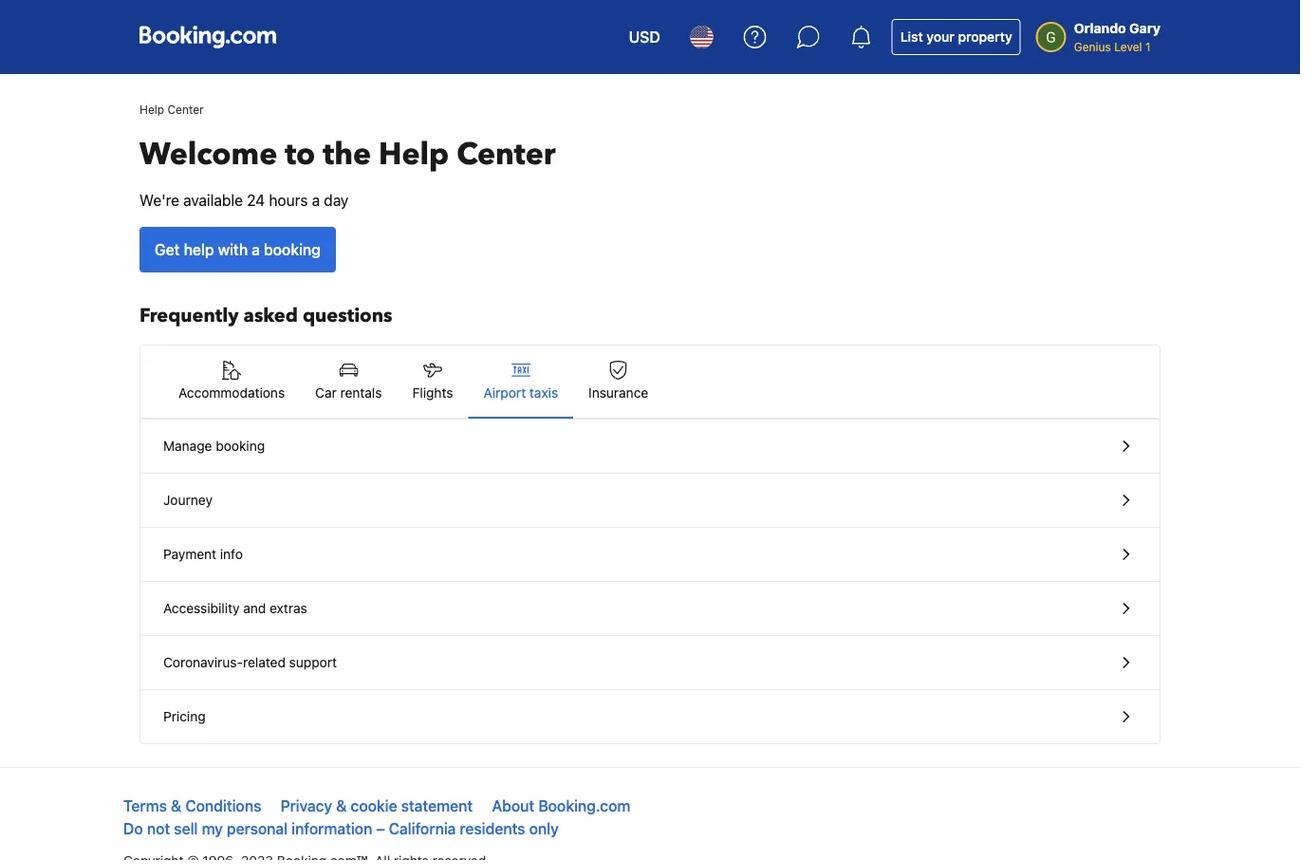 Task type: locate. For each thing, give the bounding box(es) containing it.
do not sell my personal information – california residents only link
[[123, 820, 559, 838]]

about booking.com do not sell my personal information – california residents only
[[123, 797, 631, 838]]

1 horizontal spatial help
[[379, 134, 449, 175]]

gary
[[1130, 20, 1161, 36]]

payment info
[[163, 546, 243, 562]]

help center
[[140, 103, 204, 116]]

0 horizontal spatial help
[[140, 103, 164, 116]]

journey button
[[140, 474, 1160, 528]]

residents
[[460, 820, 526, 838]]

list your property
[[901, 29, 1013, 45]]

0 vertical spatial a
[[312, 191, 320, 209]]

help up welcome
[[140, 103, 164, 116]]

help right the
[[379, 134, 449, 175]]

booking inside button
[[216, 438, 265, 454]]

help
[[140, 103, 164, 116], [379, 134, 449, 175]]

get help with a booking button
[[140, 227, 336, 272]]

taxis
[[530, 385, 558, 401]]

rentals
[[340, 385, 382, 401]]

terms & conditions link
[[123, 797, 261, 815]]

tab list containing accommodations
[[140, 346, 1160, 420]]

& up the sell
[[171, 797, 182, 815]]

booking
[[264, 241, 321, 259], [216, 438, 265, 454]]

extras
[[270, 600, 307, 616]]

car
[[315, 385, 337, 401]]

0 vertical spatial booking
[[264, 241, 321, 259]]

flights button
[[397, 346, 468, 418]]

get
[[155, 241, 180, 259]]

a left day
[[312, 191, 320, 209]]

privacy & cookie statement
[[281, 797, 473, 815]]

1 vertical spatial booking
[[216, 438, 265, 454]]

cookie
[[351, 797, 397, 815]]

genius
[[1074, 40, 1111, 53]]

& up the do not sell my personal information – california residents only link
[[336, 797, 347, 815]]

accommodations
[[178, 385, 285, 401]]

& for terms
[[171, 797, 182, 815]]

we're
[[140, 191, 179, 209]]

day
[[324, 191, 349, 209]]

1 horizontal spatial a
[[312, 191, 320, 209]]

1 & from the left
[[171, 797, 182, 815]]

usd
[[629, 28, 660, 46]]

booking down hours
[[264, 241, 321, 259]]

accessibility
[[163, 600, 240, 616]]

with
[[218, 241, 248, 259]]

0 horizontal spatial &
[[171, 797, 182, 815]]

2 & from the left
[[336, 797, 347, 815]]

a right with
[[252, 241, 260, 259]]

property
[[958, 29, 1013, 45]]

&
[[171, 797, 182, 815], [336, 797, 347, 815]]

about
[[492, 797, 535, 815]]

booking right "manage"
[[216, 438, 265, 454]]

1 horizontal spatial &
[[336, 797, 347, 815]]

coronavirus-related support
[[163, 655, 337, 670]]

coronavirus-related support button
[[140, 636, 1160, 690]]

do
[[123, 820, 143, 838]]

tab list
[[140, 346, 1160, 420]]

1
[[1146, 40, 1151, 53]]

hours
[[269, 191, 308, 209]]

0 horizontal spatial center
[[168, 103, 204, 116]]

1 horizontal spatial center
[[457, 134, 556, 175]]

car rentals button
[[300, 346, 397, 418]]

list your property link
[[892, 19, 1021, 55]]

center
[[168, 103, 204, 116], [457, 134, 556, 175]]

level
[[1115, 40, 1143, 53]]

1 vertical spatial a
[[252, 241, 260, 259]]

a
[[312, 191, 320, 209], [252, 241, 260, 259]]

help
[[184, 241, 214, 259]]

0 horizontal spatial a
[[252, 241, 260, 259]]

insurance
[[589, 385, 649, 401]]

support
[[289, 655, 337, 670]]

coronavirus-
[[163, 655, 243, 670]]

questions
[[303, 303, 393, 329]]



Task type: describe. For each thing, give the bounding box(es) containing it.
information
[[292, 820, 372, 838]]

only
[[529, 820, 559, 838]]

california
[[389, 820, 456, 838]]

payment info button
[[140, 528, 1160, 582]]

privacy & cookie statement link
[[281, 797, 473, 815]]

to
[[285, 134, 315, 175]]

car rentals
[[315, 385, 382, 401]]

0 vertical spatial center
[[168, 103, 204, 116]]

personal
[[227, 820, 288, 838]]

orlando
[[1074, 20, 1127, 36]]

1 vertical spatial center
[[457, 134, 556, 175]]

usd button
[[618, 14, 672, 60]]

available
[[183, 191, 243, 209]]

terms & conditions
[[123, 797, 261, 815]]

journey
[[163, 492, 213, 508]]

airport taxis button
[[468, 346, 573, 418]]

the
[[323, 134, 371, 175]]

privacy
[[281, 797, 332, 815]]

we're available 24 hours a day
[[140, 191, 349, 209]]

frequently
[[140, 303, 239, 329]]

booking inside button
[[264, 241, 321, 259]]

manage booking button
[[140, 420, 1160, 474]]

payment
[[163, 546, 216, 562]]

flights
[[412, 385, 453, 401]]

booking.com
[[539, 797, 631, 815]]

1 vertical spatial help
[[379, 134, 449, 175]]

list
[[901, 29, 923, 45]]

0 vertical spatial help
[[140, 103, 164, 116]]

24
[[247, 191, 265, 209]]

info
[[220, 546, 243, 562]]

your
[[927, 29, 955, 45]]

pricing button
[[140, 690, 1160, 743]]

manage booking
[[163, 438, 265, 454]]

airport
[[484, 385, 526, 401]]

pricing
[[163, 709, 206, 724]]

frequently asked questions
[[140, 303, 393, 329]]

accessibility and extras
[[163, 600, 307, 616]]

manage
[[163, 438, 212, 454]]

my
[[202, 820, 223, 838]]

booking.com online hotel reservations image
[[140, 26, 276, 48]]

sell
[[174, 820, 198, 838]]

conditions
[[185, 797, 261, 815]]

asked
[[244, 303, 298, 329]]

get help with a booking
[[155, 241, 321, 259]]

terms
[[123, 797, 167, 815]]

accessibility and extras button
[[140, 582, 1160, 636]]

& for privacy
[[336, 797, 347, 815]]

accommodations button
[[163, 346, 300, 418]]

insurance button
[[573, 346, 664, 418]]

–
[[376, 820, 385, 838]]

related
[[243, 655, 286, 670]]

welcome
[[140, 134, 277, 175]]

not
[[147, 820, 170, 838]]

statement
[[401, 797, 473, 815]]

orlando gary genius level 1
[[1074, 20, 1161, 53]]

a inside button
[[252, 241, 260, 259]]

airport taxis
[[484, 385, 558, 401]]

about booking.com link
[[492, 797, 631, 815]]

and
[[243, 600, 266, 616]]

welcome to the help center
[[140, 134, 556, 175]]



Task type: vqa. For each thing, say whether or not it's contained in the screenshot.
"Flight" within Why can't I see the changes I made in the flight booking details? "Button"
no



